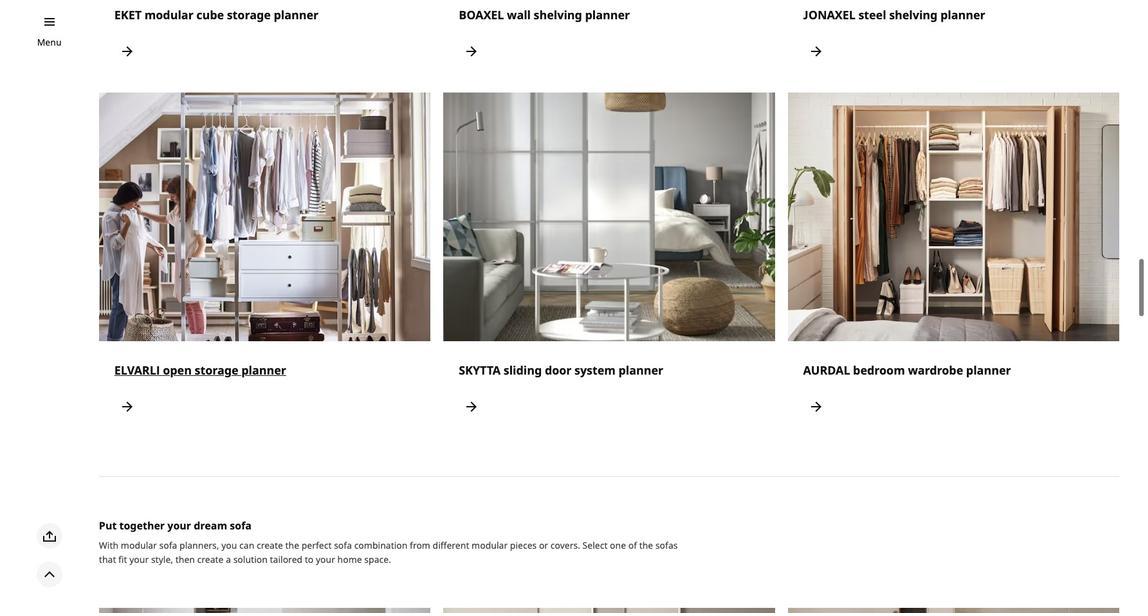 Task type: locate. For each thing, give the bounding box(es) containing it.
storage right open
[[195, 363, 238, 378]]

together
[[119, 519, 165, 533]]

from
[[410, 540, 430, 552]]

your right the fit
[[129, 554, 149, 566]]

bedroom
[[853, 363, 905, 378]]

space.
[[364, 554, 391, 566]]

aurdal bedroom wardrobe planner
[[803, 363, 1011, 378]]

shelving right wall
[[534, 7, 582, 23]]

planner
[[274, 7, 319, 23], [585, 7, 630, 23], [941, 7, 985, 23], [241, 363, 286, 378], [619, 363, 663, 378], [966, 363, 1011, 378]]

shelving for wall
[[534, 7, 582, 23]]

2 shelving from the left
[[889, 7, 938, 23]]

sofa
[[230, 519, 252, 533], [159, 540, 177, 552], [334, 540, 352, 552]]

eket
[[114, 7, 142, 23]]

skytta sliding door system planner
[[459, 363, 663, 378]]

aurdal
[[803, 363, 850, 378]]

steel
[[859, 7, 886, 23]]

1 vertical spatial storage
[[195, 363, 238, 378]]

modular
[[145, 7, 193, 23], [121, 540, 157, 552], [472, 540, 508, 552]]

eket modular cube storage planner
[[114, 7, 319, 23]]

1 horizontal spatial the
[[639, 540, 653, 552]]

create down planners,
[[197, 554, 224, 566]]

covers.
[[551, 540, 580, 552]]

the right of
[[639, 540, 653, 552]]

create up tailored
[[257, 540, 283, 552]]

1 the from the left
[[285, 540, 299, 552]]

sofa up home
[[334, 540, 352, 552]]

storage
[[227, 7, 271, 23], [195, 363, 238, 378]]

the up tailored
[[285, 540, 299, 552]]

aurdal bedroom wardrobe planner link
[[788, 93, 1119, 435]]

sliding
[[504, 363, 542, 378]]

a
[[226, 554, 231, 566]]

open
[[163, 363, 192, 378]]

your
[[167, 519, 191, 533], [129, 554, 149, 566], [316, 554, 335, 566]]

jonaxel steel shelving planner
[[803, 7, 985, 23]]

0 vertical spatial create
[[257, 540, 283, 552]]

0 horizontal spatial shelving
[[534, 7, 582, 23]]

sofa up style,
[[159, 540, 177, 552]]

1 horizontal spatial shelving
[[889, 7, 938, 23]]

1 shelving from the left
[[534, 7, 582, 23]]

your right to
[[316, 554, 335, 566]]

storage inside eket modular cube storage planner 'link'
[[227, 7, 271, 23]]

different
[[433, 540, 469, 552]]

put together your dream sofa with modular sofa planners, you can create the perfect sofa combination from different modular pieces or covers. select one of the sofas that fit your style, then create a solution tailored to your home space.
[[99, 519, 678, 566]]

boaxel
[[459, 7, 504, 23]]

0 horizontal spatial your
[[129, 554, 149, 566]]

with
[[99, 540, 119, 552]]

elvarli open storage planner
[[114, 363, 286, 378]]

0 vertical spatial storage
[[227, 7, 271, 23]]

the
[[285, 540, 299, 552], [639, 540, 653, 552]]

planner for boaxel wall shelving planner
[[585, 7, 630, 23]]

1 horizontal spatial create
[[257, 540, 283, 552]]

or
[[539, 540, 548, 552]]

shelving right steel on the top right
[[889, 7, 938, 23]]

1 vertical spatial create
[[197, 554, 224, 566]]

one
[[610, 540, 626, 552]]

select
[[583, 540, 608, 552]]

your up planners,
[[167, 519, 191, 533]]

system
[[575, 363, 616, 378]]

0 horizontal spatial sofa
[[159, 540, 177, 552]]

put
[[99, 519, 117, 533]]

sofa up can at left
[[230, 519, 252, 533]]

menu button
[[37, 35, 61, 50]]

shelving
[[534, 7, 582, 23], [889, 7, 938, 23]]

2 the from the left
[[639, 540, 653, 552]]

modular right eket
[[145, 7, 193, 23]]

then
[[175, 554, 195, 566]]

of
[[628, 540, 637, 552]]

boaxel wall shelving planner
[[459, 7, 630, 23]]

storage right cube
[[227, 7, 271, 23]]

create
[[257, 540, 283, 552], [197, 554, 224, 566]]

jonaxel
[[803, 7, 856, 23]]

0 horizontal spatial the
[[285, 540, 299, 552]]

eket modular cube storage planner link
[[99, 0, 431, 80]]

solution
[[233, 554, 268, 566]]



Task type: vqa. For each thing, say whether or not it's contained in the screenshot.
planner corresponding to BOAXEL wall shelving planner
yes



Task type: describe. For each thing, give the bounding box(es) containing it.
planners,
[[180, 540, 219, 552]]

planner for jonaxel steel shelving planner
[[941, 7, 985, 23]]

that
[[99, 554, 116, 566]]

modular down together
[[121, 540, 157, 552]]

modular inside 'link'
[[145, 7, 193, 23]]

menu
[[37, 36, 61, 48]]

wall
[[507, 7, 531, 23]]

door
[[545, 363, 572, 378]]

you
[[221, 540, 237, 552]]

planner for elvarli open storage planner
[[241, 363, 286, 378]]

to
[[305, 554, 314, 566]]

1 horizontal spatial sofa
[[230, 519, 252, 533]]

perfect
[[302, 540, 332, 552]]

wardrobe
[[908, 363, 963, 378]]

storage inside elvarli open storage planner link
[[195, 363, 238, 378]]

elvarli open storage planner link
[[99, 93, 431, 435]]

fit
[[118, 554, 127, 566]]

skytta sliding door system planner link
[[443, 93, 775, 435]]

jonaxel steel shelving planner link
[[788, 0, 1119, 80]]

planner inside 'link'
[[274, 7, 319, 23]]

can
[[239, 540, 254, 552]]

pieces
[[510, 540, 537, 552]]

style,
[[151, 554, 173, 566]]

2 horizontal spatial sofa
[[334, 540, 352, 552]]

tailored
[[270, 554, 302, 566]]

boaxel wall shelving planner link
[[443, 0, 775, 80]]

combination
[[354, 540, 408, 552]]

0 horizontal spatial create
[[197, 554, 224, 566]]

modular left pieces
[[472, 540, 508, 552]]

shelving for steel
[[889, 7, 938, 23]]

skytta
[[459, 363, 501, 378]]

dream
[[194, 519, 227, 533]]

planner for aurdal bedroom wardrobe planner
[[966, 363, 1011, 378]]

elvarli
[[114, 363, 160, 378]]

cube
[[196, 7, 224, 23]]

sofas
[[656, 540, 678, 552]]

2 horizontal spatial your
[[316, 554, 335, 566]]

1 horizontal spatial your
[[167, 519, 191, 533]]

home
[[338, 554, 362, 566]]



